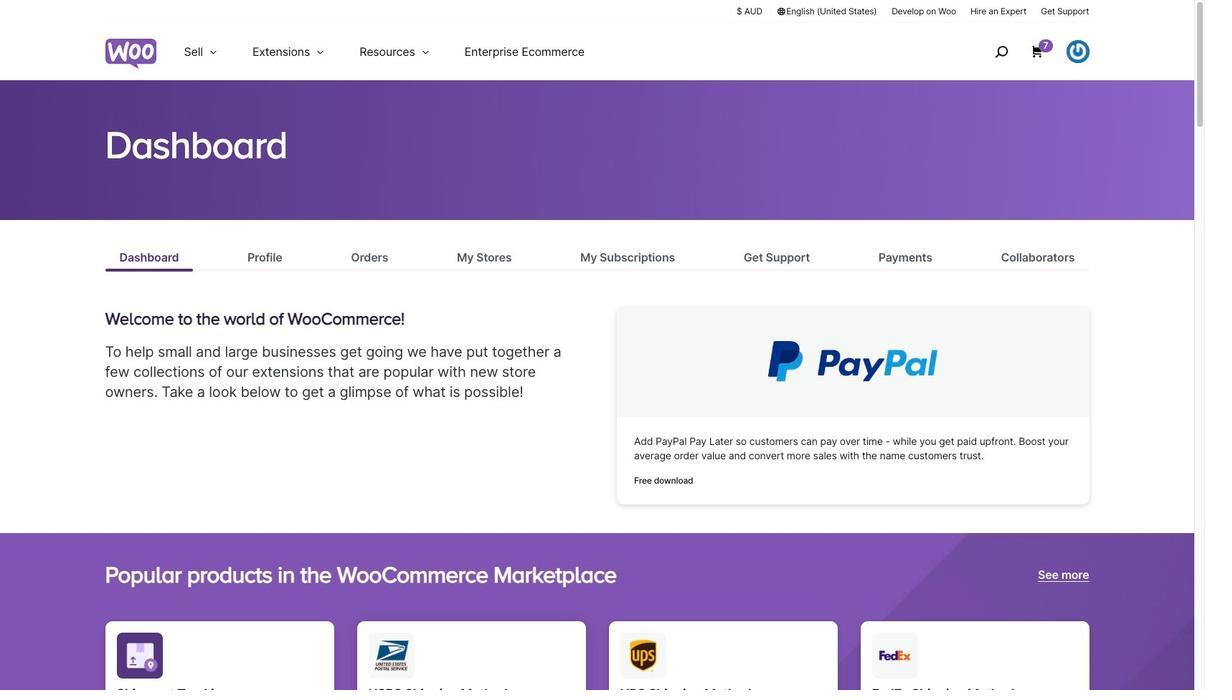 Task type: vqa. For each thing, say whether or not it's contained in the screenshot.
the rightmost Usage
no



Task type: describe. For each thing, give the bounding box(es) containing it.
open account menu image
[[1066, 40, 1089, 63]]



Task type: locate. For each thing, give the bounding box(es) containing it.
service navigation menu element
[[964, 28, 1089, 75]]

search image
[[990, 40, 1013, 63]]



